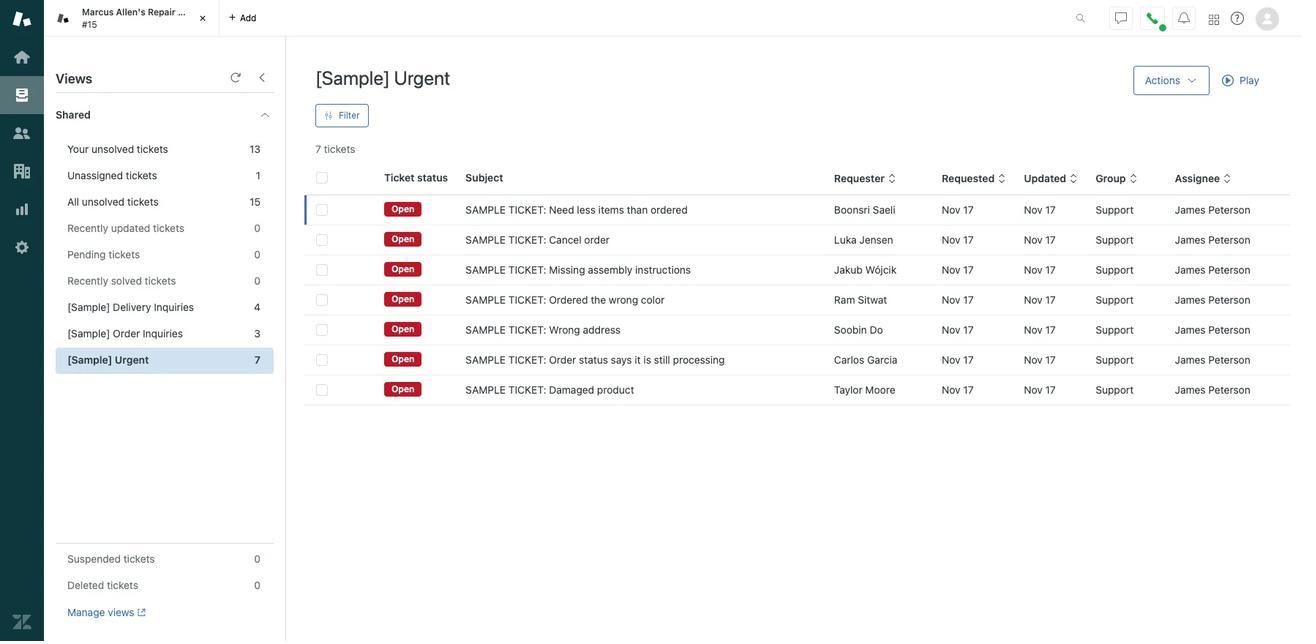 Task type: vqa. For each thing, say whether or not it's contained in the screenshot.


Task type: describe. For each thing, give the bounding box(es) containing it.
sample ticket: need less items than ordered link
[[466, 203, 688, 217]]

assignee
[[1175, 172, 1220, 185]]

sample ticket: missing assembly instructions
[[466, 263, 691, 276]]

ticket: for need
[[509, 203, 546, 216]]

tickets right the updated
[[153, 222, 184, 234]]

views
[[56, 71, 92, 86]]

3
[[254, 327, 261, 340]]

zendesk image
[[12, 613, 31, 632]]

1 vertical spatial ticket
[[384, 171, 415, 184]]

recently for recently updated tickets
[[67, 222, 108, 234]]

requested button
[[942, 172, 1007, 185]]

ticket: for cancel
[[509, 233, 546, 246]]

tickets down filter button
[[324, 143, 355, 155]]

sample ticket: missing assembly instructions link
[[466, 263, 691, 277]]

2 open from the top
[[392, 234, 415, 245]]

notifications image
[[1178, 12, 1190, 24]]

missing
[[549, 263, 585, 276]]

still
[[654, 354, 670, 366]]

0 horizontal spatial [sample] urgent
[[67, 354, 149, 366]]

row containing sample ticket: damaged product
[[304, 375, 1290, 405]]

marcus allen's repair ticket #15
[[82, 7, 204, 30]]

peterson for do
[[1209, 323, 1251, 336]]

ordered
[[651, 203, 688, 216]]

peterson for sitwat
[[1209, 293, 1251, 306]]

recently for recently solved tickets
[[67, 274, 108, 287]]

less
[[577, 203, 596, 216]]

moore
[[865, 384, 896, 396]]

0 vertical spatial order
[[113, 327, 140, 340]]

7 for 7
[[255, 354, 261, 366]]

actions
[[1145, 74, 1181, 86]]

(opens in a new tab) image
[[134, 608, 146, 617]]

0 for deleted tickets
[[254, 579, 261, 591]]

shared
[[56, 108, 91, 121]]

support for sitwat
[[1096, 293, 1134, 306]]

ordered
[[549, 293, 588, 306]]

carlos garcia
[[834, 354, 898, 366]]

it
[[635, 354, 641, 366]]

subject
[[466, 171, 503, 184]]

requester
[[834, 172, 885, 185]]

reporting image
[[12, 200, 31, 219]]

sample ticket: order status says it is still processing
[[466, 354, 725, 366]]

sample for sample ticket: damaged product
[[466, 384, 506, 396]]

open for sample ticket: wrong address
[[392, 324, 415, 335]]

updated
[[1024, 172, 1067, 185]]

sitwat
[[858, 293, 887, 306]]

zendesk support image
[[12, 10, 31, 29]]

marcus
[[82, 7, 114, 18]]

row containing sample ticket: missing assembly instructions
[[304, 255, 1290, 285]]

1 vertical spatial urgent
[[115, 354, 149, 366]]

order
[[584, 233, 610, 246]]

open for sample ticket: damaged product
[[392, 384, 415, 395]]

6 open from the top
[[392, 354, 415, 365]]

15
[[250, 195, 261, 208]]

sample ticket: ordered the wrong color link
[[466, 293, 665, 307]]

[sample] for 7
[[67, 354, 112, 366]]

deleted
[[67, 579, 104, 591]]

1 horizontal spatial urgent
[[394, 67, 450, 89]]

taylor
[[834, 384, 863, 396]]

admin image
[[12, 238, 31, 257]]

sample for sample ticket: missing assembly instructions
[[466, 263, 506, 276]]

pending tickets
[[67, 248, 140, 261]]

sample for sample ticket: cancel order
[[466, 233, 506, 246]]

suspended tickets
[[67, 553, 155, 565]]

sample for sample ticket: ordered the wrong color
[[466, 293, 506, 306]]

sample ticket: damaged product link
[[466, 383, 634, 397]]

is
[[644, 354, 651, 366]]

shared heading
[[44, 93, 285, 137]]

ticket: for damaged
[[509, 384, 546, 396]]

james for soobin do
[[1175, 323, 1206, 336]]

suspended
[[67, 553, 121, 565]]

tickets down shared dropdown button
[[137, 143, 168, 155]]

assembly
[[588, 263, 633, 276]]

1 horizontal spatial [sample] urgent
[[315, 67, 450, 89]]

carlos
[[834, 354, 865, 366]]

support for saeli
[[1096, 203, 1134, 216]]

open for sample ticket: need less items than ordered
[[392, 204, 415, 215]]

actions button
[[1134, 66, 1210, 95]]

group button
[[1096, 172, 1138, 185]]

0 for recently solved tickets
[[254, 274, 261, 287]]

your
[[67, 143, 89, 155]]

allen's
[[116, 7, 145, 18]]

shared button
[[44, 93, 244, 137]]

address
[[583, 323, 621, 336]]

0 for pending tickets
[[254, 248, 261, 261]]

updated
[[111, 222, 150, 234]]

6 peterson from the top
[[1209, 354, 1251, 366]]

1
[[256, 169, 261, 182]]

[sample] for 4
[[67, 301, 110, 313]]

tickets up the updated
[[127, 195, 159, 208]]

main element
[[0, 0, 44, 641]]

sample ticket: cancel order link
[[466, 233, 610, 247]]

1 horizontal spatial order
[[549, 354, 576, 366]]

sample for sample ticket: need less items than ordered
[[466, 203, 506, 216]]

requester button
[[834, 172, 897, 185]]

recently updated tickets
[[67, 222, 184, 234]]

james for jakub wójcik
[[1175, 263, 1206, 276]]

wrong
[[549, 323, 580, 336]]

play button
[[1210, 66, 1272, 95]]

status inside row
[[579, 354, 608, 366]]

unassigned
[[67, 169, 123, 182]]

sample ticket: damaged product
[[466, 384, 634, 396]]

customers image
[[12, 124, 31, 143]]

saeli
[[873, 203, 896, 216]]

ticket: for order
[[509, 354, 546, 366]]

tickets up 'deleted tickets'
[[124, 553, 155, 565]]

2 james from the top
[[1175, 233, 1206, 246]]

boonsri
[[834, 203, 870, 216]]

row containing sample ticket: ordered the wrong color
[[304, 285, 1290, 315]]

processing
[[673, 354, 725, 366]]

6 support from the top
[[1096, 354, 1134, 366]]

row containing sample ticket: cancel order
[[304, 225, 1290, 255]]

sample ticket: wrong address
[[466, 323, 621, 336]]

7 for 7 tickets
[[315, 143, 321, 155]]

[sample] delivery inquiries
[[67, 301, 194, 313]]

inquiries for [sample] order inquiries
[[143, 327, 183, 340]]

need
[[549, 203, 574, 216]]

james for taylor moore
[[1175, 384, 1206, 396]]

ticket inside marcus allen's repair ticket #15
[[178, 7, 204, 18]]

than
[[627, 203, 648, 216]]

ticket: for wrong
[[509, 323, 546, 336]]



Task type: locate. For each thing, give the bounding box(es) containing it.
1 0 from the top
[[254, 222, 261, 234]]

ram sitwat
[[834, 293, 887, 306]]

5 james peterson from the top
[[1175, 323, 1251, 336]]

james peterson for boonsri saeli
[[1175, 203, 1251, 216]]

5 ticket: from the top
[[509, 323, 546, 336]]

7 ticket: from the top
[[509, 384, 546, 396]]

james peterson for taylor moore
[[1175, 384, 1251, 396]]

manage views
[[67, 606, 134, 618]]

0
[[254, 222, 261, 234], [254, 248, 261, 261], [254, 274, 261, 287], [254, 553, 261, 565], [254, 579, 261, 591]]

nov 17
[[942, 203, 974, 216], [1024, 203, 1056, 216], [942, 233, 974, 246], [1024, 233, 1056, 246], [942, 263, 974, 276], [1024, 263, 1056, 276], [942, 293, 974, 306], [1024, 293, 1056, 306], [942, 323, 974, 336], [1024, 323, 1056, 336], [942, 354, 974, 366], [1024, 354, 1056, 366], [942, 384, 974, 396], [1024, 384, 1056, 396]]

7 down 3
[[255, 354, 261, 366]]

0 vertical spatial unsolved
[[91, 143, 134, 155]]

tickets up views
[[107, 579, 138, 591]]

refresh views pane image
[[230, 72, 242, 83]]

jakub
[[834, 263, 863, 276]]

0 horizontal spatial 7
[[255, 354, 261, 366]]

row down ram on the top right of the page
[[304, 315, 1290, 345]]

button displays agent's chat status as invisible. image
[[1115, 12, 1127, 24]]

instructions
[[635, 263, 691, 276]]

inquiries down delivery
[[143, 327, 183, 340]]

5 peterson from the top
[[1209, 323, 1251, 336]]

[sample]
[[315, 67, 390, 89], [67, 301, 110, 313], [67, 327, 110, 340], [67, 354, 112, 366]]

7 open from the top
[[392, 384, 415, 395]]

all unsolved tickets
[[67, 195, 159, 208]]

play
[[1240, 74, 1260, 86]]

17
[[963, 203, 974, 216], [1046, 203, 1056, 216], [963, 233, 974, 246], [1046, 233, 1056, 246], [963, 263, 974, 276], [1046, 263, 1056, 276], [963, 293, 974, 306], [1046, 293, 1056, 306], [963, 323, 974, 336], [1046, 323, 1056, 336], [963, 354, 974, 366], [1046, 354, 1056, 366], [963, 384, 974, 396], [1046, 384, 1056, 396]]

recently down pending
[[67, 274, 108, 287]]

1 vertical spatial unsolved
[[82, 195, 124, 208]]

updated button
[[1024, 172, 1078, 185]]

luka
[[834, 233, 857, 246]]

sample
[[466, 203, 506, 216], [466, 233, 506, 246], [466, 263, 506, 276], [466, 293, 506, 306], [466, 323, 506, 336], [466, 354, 506, 366], [466, 384, 506, 396]]

tickets right solved
[[145, 274, 176, 287]]

ram
[[834, 293, 855, 306]]

0 vertical spatial inquiries
[[154, 301, 194, 313]]

inquiries
[[154, 301, 194, 313], [143, 327, 183, 340]]

nov
[[942, 203, 961, 216], [1024, 203, 1043, 216], [942, 233, 961, 246], [1024, 233, 1043, 246], [942, 263, 961, 276], [1024, 263, 1043, 276], [942, 293, 961, 306], [1024, 293, 1043, 306], [942, 323, 961, 336], [1024, 323, 1043, 336], [942, 354, 961, 366], [1024, 354, 1043, 366], [942, 384, 961, 396], [1024, 384, 1043, 396]]

ticket: up sample ticket: cancel order at top left
[[509, 203, 546, 216]]

urgent
[[394, 67, 450, 89], [115, 354, 149, 366]]

4 row from the top
[[304, 285, 1290, 315]]

5 open from the top
[[392, 324, 415, 335]]

2 peterson from the top
[[1209, 233, 1251, 246]]

inquiries for [sample] delivery inquiries
[[154, 301, 194, 313]]

peterson for wójcik
[[1209, 263, 1251, 276]]

color
[[641, 293, 665, 306]]

6 james from the top
[[1175, 354, 1206, 366]]

5 support from the top
[[1096, 323, 1134, 336]]

5 0 from the top
[[254, 579, 261, 591]]

organizations image
[[12, 162, 31, 181]]

add button
[[220, 0, 265, 36]]

james for boonsri saeli
[[1175, 203, 1206, 216]]

manage
[[67, 606, 105, 618]]

items
[[598, 203, 624, 216]]

row
[[304, 195, 1290, 225], [304, 225, 1290, 255], [304, 255, 1290, 285], [304, 285, 1290, 315], [304, 315, 1290, 345], [304, 345, 1290, 375], [304, 375, 1290, 405]]

all
[[67, 195, 79, 208]]

open for sample ticket: missing assembly instructions
[[392, 264, 415, 275]]

1 vertical spatial 7
[[255, 354, 261, 366]]

get started image
[[12, 48, 31, 67]]

3 james from the top
[[1175, 263, 1206, 276]]

1 vertical spatial status
[[579, 354, 608, 366]]

soobin do
[[834, 323, 883, 336]]

6 row from the top
[[304, 345, 1290, 375]]

[sample] up filter
[[315, 67, 390, 89]]

views image
[[12, 86, 31, 105]]

[sample] urgent down [sample] order inquiries
[[67, 354, 149, 366]]

delivery
[[113, 301, 151, 313]]

tickets down recently updated tickets
[[109, 248, 140, 261]]

0 vertical spatial recently
[[67, 222, 108, 234]]

4 peterson from the top
[[1209, 293, 1251, 306]]

1 james from the top
[[1175, 203, 1206, 216]]

sample for sample ticket: wrong address
[[466, 323, 506, 336]]

ticket: for missing
[[509, 263, 546, 276]]

jensen
[[859, 233, 893, 246]]

4 sample from the top
[[466, 293, 506, 306]]

[sample] down the [sample] delivery inquiries
[[67, 327, 110, 340]]

row down jakub
[[304, 285, 1290, 315]]

4 0 from the top
[[254, 553, 261, 565]]

1 support from the top
[[1096, 203, 1134, 216]]

3 row from the top
[[304, 255, 1290, 285]]

1 vertical spatial recently
[[67, 274, 108, 287]]

recently
[[67, 222, 108, 234], [67, 274, 108, 287]]

unsolved for your
[[91, 143, 134, 155]]

taylor moore
[[834, 384, 896, 396]]

0 vertical spatial ticket
[[178, 7, 204, 18]]

0 vertical spatial urgent
[[394, 67, 450, 89]]

7 row from the top
[[304, 375, 1290, 405]]

damaged
[[549, 384, 594, 396]]

[sample] down recently solved tickets
[[67, 301, 110, 313]]

4
[[254, 301, 261, 313]]

7 tickets
[[315, 143, 355, 155]]

james for ram sitwat
[[1175, 293, 1206, 306]]

4 james from the top
[[1175, 293, 1206, 306]]

3 peterson from the top
[[1209, 263, 1251, 276]]

manage views link
[[67, 606, 146, 619]]

1 row from the top
[[304, 195, 1290, 225]]

collapse views pane image
[[256, 72, 268, 83]]

open
[[392, 204, 415, 215], [392, 234, 415, 245], [392, 264, 415, 275], [392, 294, 415, 305], [392, 324, 415, 335], [392, 354, 415, 365], [392, 384, 415, 395]]

1 vertical spatial inquiries
[[143, 327, 183, 340]]

do
[[870, 323, 883, 336]]

4 ticket: from the top
[[509, 293, 546, 306]]

order down the [sample] delivery inquiries
[[113, 327, 140, 340]]

says
[[611, 354, 632, 366]]

1 sample from the top
[[466, 203, 506, 216]]

support for do
[[1096, 323, 1134, 336]]

peterson
[[1209, 203, 1251, 216], [1209, 233, 1251, 246], [1209, 263, 1251, 276], [1209, 293, 1251, 306], [1209, 323, 1251, 336], [1209, 354, 1251, 366], [1209, 384, 1251, 396]]

row up luka
[[304, 195, 1290, 225]]

3 sample from the top
[[466, 263, 506, 276]]

pending
[[67, 248, 106, 261]]

soobin
[[834, 323, 867, 336]]

0 horizontal spatial ticket
[[178, 7, 204, 18]]

inquiries right delivery
[[154, 301, 194, 313]]

2 recently from the top
[[67, 274, 108, 287]]

row up ram on the top right of the page
[[304, 255, 1290, 285]]

row up jakub
[[304, 225, 1290, 255]]

1 ticket: from the top
[[509, 203, 546, 216]]

unassigned tickets
[[67, 169, 157, 182]]

views
[[108, 606, 134, 618]]

status left says
[[579, 354, 608, 366]]

7 peterson from the top
[[1209, 384, 1251, 396]]

1 open from the top
[[392, 204, 415, 215]]

1 james peterson from the top
[[1175, 203, 1251, 216]]

4 support from the top
[[1096, 293, 1134, 306]]

6 james peterson from the top
[[1175, 354, 1251, 366]]

6 ticket: from the top
[[509, 354, 546, 366]]

3 james peterson from the top
[[1175, 263, 1251, 276]]

7 james from the top
[[1175, 384, 1206, 396]]

3 0 from the top
[[254, 274, 261, 287]]

0 horizontal spatial order
[[113, 327, 140, 340]]

tickets
[[137, 143, 168, 155], [324, 143, 355, 155], [126, 169, 157, 182], [127, 195, 159, 208], [153, 222, 184, 234], [109, 248, 140, 261], [145, 274, 176, 287], [124, 553, 155, 565], [107, 579, 138, 591]]

#15
[[82, 19, 97, 30]]

support for moore
[[1096, 384, 1134, 396]]

ticket: left cancel
[[509, 233, 546, 246]]

0 for recently updated tickets
[[254, 222, 261, 234]]

2 james peterson from the top
[[1175, 233, 1251, 246]]

0 horizontal spatial status
[[417, 171, 448, 184]]

[sample] down [sample] order inquiries
[[67, 354, 112, 366]]

peterson for moore
[[1209, 384, 1251, 396]]

filter
[[339, 110, 360, 121]]

the
[[591, 293, 606, 306]]

ticket: left "damaged"
[[509, 384, 546, 396]]

boonsri saeli
[[834, 203, 896, 216]]

tickets down the your unsolved tickets
[[126, 169, 157, 182]]

tab containing marcus allen's repair ticket
[[44, 0, 220, 37]]

ticket: down sample ticket: cancel order link
[[509, 263, 546, 276]]

7
[[315, 143, 321, 155], [255, 354, 261, 366]]

wrong
[[609, 293, 638, 306]]

sample ticket: order status says it is still processing link
[[466, 353, 725, 367]]

1 recently from the top
[[67, 222, 108, 234]]

group
[[1096, 172, 1126, 185]]

sample for sample ticket: order status says it is still processing
[[466, 354, 506, 366]]

2 support from the top
[[1096, 233, 1134, 246]]

ticket status
[[384, 171, 448, 184]]

row containing sample ticket: need less items than ordered
[[304, 195, 1290, 225]]

filter button
[[315, 104, 369, 127]]

recently up pending
[[67, 222, 108, 234]]

garcia
[[867, 354, 898, 366]]

13
[[250, 143, 261, 155]]

jakub wójcik
[[834, 263, 897, 276]]

sample ticket: cancel order
[[466, 233, 610, 246]]

tab
[[44, 0, 220, 37]]

2 sample from the top
[[466, 233, 506, 246]]

7 sample from the top
[[466, 384, 506, 396]]

5 sample from the top
[[466, 323, 506, 336]]

order
[[113, 327, 140, 340], [549, 354, 576, 366]]

0 vertical spatial status
[[417, 171, 448, 184]]

[sample] for 3
[[67, 327, 110, 340]]

row up taylor
[[304, 345, 1290, 375]]

7 down filter button
[[315, 143, 321, 155]]

close image
[[195, 11, 210, 26]]

support
[[1096, 203, 1134, 216], [1096, 233, 1134, 246], [1096, 263, 1134, 276], [1096, 293, 1134, 306], [1096, 323, 1134, 336], [1096, 354, 1134, 366], [1096, 384, 1134, 396]]

unsolved for all
[[82, 195, 124, 208]]

row down "carlos"
[[304, 375, 1290, 405]]

support for wójcik
[[1096, 263, 1134, 276]]

1 horizontal spatial status
[[579, 354, 608, 366]]

solved
[[111, 274, 142, 287]]

0 for suspended tickets
[[254, 553, 261, 565]]

order down wrong at bottom left
[[549, 354, 576, 366]]

tabs tab list
[[44, 0, 1061, 37]]

0 vertical spatial [sample] urgent
[[315, 67, 450, 89]]

peterson for saeli
[[1209, 203, 1251, 216]]

7 support from the top
[[1096, 384, 1134, 396]]

3 support from the top
[[1096, 263, 1134, 276]]

3 open from the top
[[392, 264, 415, 275]]

unsolved up unassigned tickets
[[91, 143, 134, 155]]

james peterson for ram sitwat
[[1175, 293, 1251, 306]]

4 open from the top
[[392, 294, 415, 305]]

5 james from the top
[[1175, 323, 1206, 336]]

ticket:
[[509, 203, 546, 216], [509, 233, 546, 246], [509, 263, 546, 276], [509, 293, 546, 306], [509, 323, 546, 336], [509, 354, 546, 366], [509, 384, 546, 396]]

4 james peterson from the top
[[1175, 293, 1251, 306]]

ticket
[[178, 7, 204, 18], [384, 171, 415, 184]]

row containing sample ticket: order status says it is still processing
[[304, 345, 1290, 375]]

5 row from the top
[[304, 315, 1290, 345]]

1 peterson from the top
[[1209, 203, 1251, 216]]

[sample] order inquiries
[[67, 327, 183, 340]]

0 horizontal spatial urgent
[[115, 354, 149, 366]]

2 0 from the top
[[254, 248, 261, 261]]

deleted tickets
[[67, 579, 138, 591]]

0 vertical spatial 7
[[315, 143, 321, 155]]

status left subject
[[417, 171, 448, 184]]

status
[[417, 171, 448, 184], [579, 354, 608, 366]]

ticket: for ordered
[[509, 293, 546, 306]]

cancel
[[549, 233, 582, 246]]

2 ticket: from the top
[[509, 233, 546, 246]]

ticket: left wrong at bottom left
[[509, 323, 546, 336]]

3 ticket: from the top
[[509, 263, 546, 276]]

1 vertical spatial order
[[549, 354, 576, 366]]

1 vertical spatial [sample] urgent
[[67, 354, 149, 366]]

zendesk products image
[[1209, 14, 1219, 25]]

james peterson for soobin do
[[1175, 323, 1251, 336]]

requested
[[942, 172, 995, 185]]

7 james peterson from the top
[[1175, 384, 1251, 396]]

wójcik
[[866, 263, 897, 276]]

ticket: up sample ticket: wrong address
[[509, 293, 546, 306]]

get help image
[[1231, 12, 1244, 25]]

sample ticket: wrong address link
[[466, 323, 621, 337]]

assignee button
[[1175, 172, 1232, 185]]

unsolved down unassigned
[[82, 195, 124, 208]]

sample ticket: ordered the wrong color
[[466, 293, 665, 306]]

james peterson
[[1175, 203, 1251, 216], [1175, 233, 1251, 246], [1175, 263, 1251, 276], [1175, 293, 1251, 306], [1175, 323, 1251, 336], [1175, 354, 1251, 366], [1175, 384, 1251, 396]]

1 horizontal spatial 7
[[315, 143, 321, 155]]

6 sample from the top
[[466, 354, 506, 366]]

open for sample ticket: ordered the wrong color
[[392, 294, 415, 305]]

ticket: down the 'sample ticket: wrong address' link
[[509, 354, 546, 366]]

luka jensen
[[834, 233, 893, 246]]

2 row from the top
[[304, 225, 1290, 255]]

james peterson for jakub wójcik
[[1175, 263, 1251, 276]]

[sample] urgent up filter
[[315, 67, 450, 89]]

row containing sample ticket: wrong address
[[304, 315, 1290, 345]]

1 horizontal spatial ticket
[[384, 171, 415, 184]]



